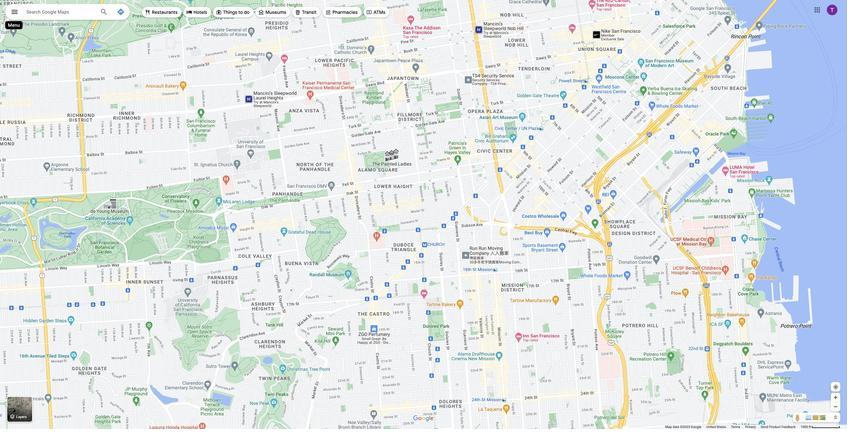 Task type: describe. For each thing, give the bounding box(es) containing it.
united states button
[[707, 425, 726, 430]]

 button
[[5, 4, 24, 21]]

product
[[769, 426, 781, 429]]

pharmacies
[[333, 9, 358, 15]]

send
[[761, 426, 768, 429]]

atms
[[374, 9, 385, 15]]


[[186, 8, 192, 16]]


[[325, 8, 331, 16]]

 museums
[[258, 8, 286, 16]]

terms
[[731, 426, 740, 429]]

send product feedback
[[761, 426, 796, 429]]

do
[[244, 9, 250, 15]]


[[145, 8, 151, 16]]

museums
[[266, 9, 286, 15]]

maps
[[58, 9, 69, 15]]

show your location image
[[833, 385, 839, 391]]

privacy
[[745, 426, 756, 429]]

map
[[666, 426, 672, 429]]

footer inside google maps element
[[666, 425, 801, 430]]

1 horizontal spatial google
[[691, 426, 702, 429]]

google inside field
[[42, 9, 56, 15]]

google account: tyler black  
(blacklashes1000@gmail.com) image
[[827, 5, 838, 15]]

show street view coverage image
[[793, 413, 803, 423]]

none search field inside google maps element
[[5, 4, 130, 21]]

zoom in image
[[833, 396, 838, 400]]

 atms
[[366, 8, 385, 16]]

search google maps field containing search google maps
[[5, 4, 130, 20]]


[[216, 8, 222, 16]]


[[366, 8, 372, 16]]



Task type: locate. For each thing, give the bounding box(es) containing it.
google maps element
[[0, 0, 847, 430]]

data
[[673, 426, 679, 429]]

google right the ©2023 at the right of page
[[691, 426, 702, 429]]

 things to do
[[216, 8, 250, 16]]

None search field
[[5, 4, 130, 21]]

search
[[26, 9, 41, 15]]

none search field containing 
[[5, 4, 130, 21]]

feedback
[[782, 426, 796, 429]]

©2023
[[680, 426, 690, 429]]

Search Google Maps field
[[5, 4, 130, 20], [26, 8, 95, 16]]

1000
[[801, 426, 808, 429]]

privacy button
[[745, 425, 756, 430]]

0 horizontal spatial google
[[42, 9, 56, 15]]

 pharmacies
[[325, 8, 358, 16]]

hotels
[[194, 9, 207, 15]]

map data ©2023 google
[[666, 426, 702, 429]]

google
[[42, 9, 56, 15], [691, 426, 702, 429]]

things
[[223, 9, 237, 15]]

restaurants
[[152, 9, 178, 15]]

layers
[[16, 415, 27, 420]]

 transit
[[295, 8, 317, 16]]

transit
[[302, 9, 317, 15]]

states
[[717, 426, 726, 429]]

google left maps
[[42, 9, 56, 15]]


[[11, 7, 19, 17]]

zoom out image
[[833, 405, 838, 410]]

terms button
[[731, 425, 740, 430]]

united states
[[707, 426, 726, 429]]

0 vertical spatial google
[[42, 9, 56, 15]]

1 vertical spatial google
[[691, 426, 702, 429]]

footer
[[666, 425, 801, 430]]

search google maps
[[26, 9, 69, 15]]

 hotels
[[186, 8, 207, 16]]

1000 ft
[[801, 426, 811, 429]]

 restaurants
[[145, 8, 178, 16]]

1000 ft button
[[801, 426, 840, 429]]

footer containing map data ©2023 google
[[666, 425, 801, 430]]

send product feedback button
[[761, 425, 796, 430]]

ft
[[809, 426, 811, 429]]


[[258, 8, 264, 16]]

to
[[238, 9, 243, 15]]


[[295, 8, 301, 16]]

united
[[707, 426, 716, 429]]



Task type: vqa. For each thing, say whether or not it's contained in the screenshot.


